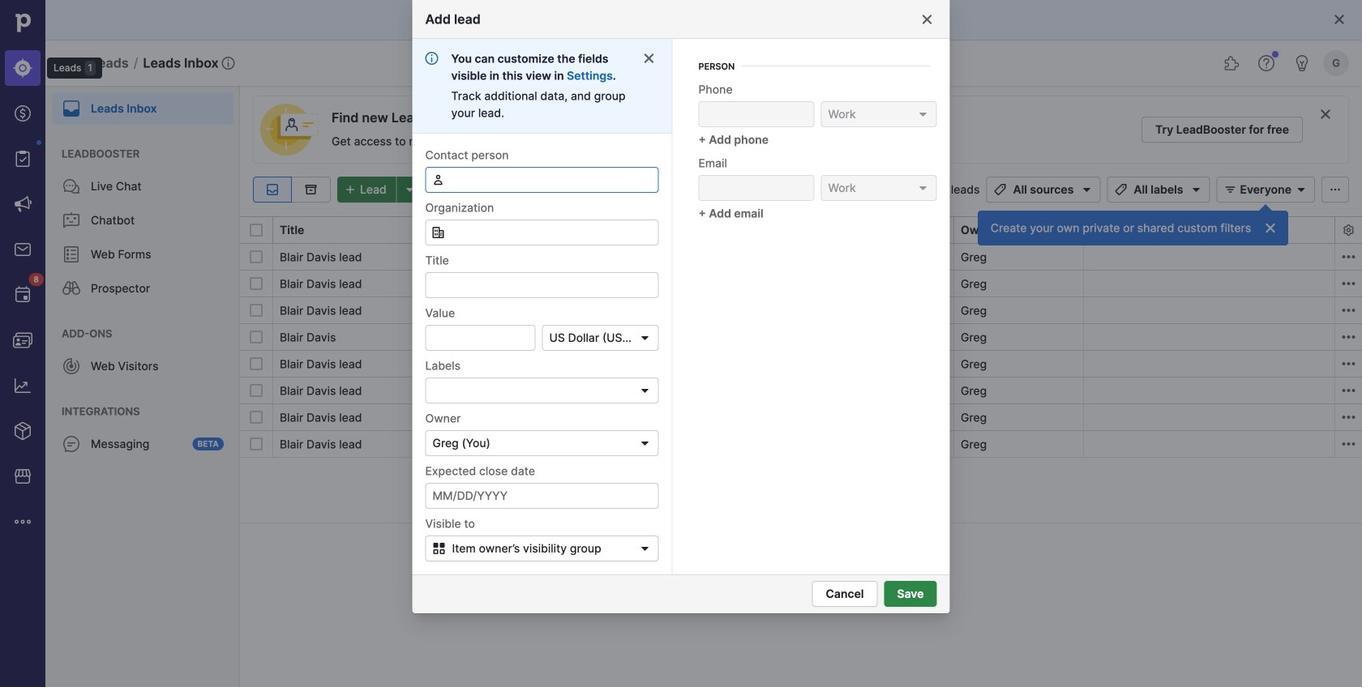 Task type: locate. For each thing, give the bounding box(es) containing it.
products image
[[13, 422, 32, 441]]

color primary image
[[1333, 13, 1346, 26], [917, 182, 930, 195], [990, 183, 1010, 196], [1077, 183, 1097, 196], [1187, 183, 1206, 196], [1221, 183, 1240, 196], [1292, 183, 1311, 196], [1326, 183, 1345, 196], [250, 304, 263, 317], [250, 358, 263, 371], [250, 384, 263, 397], [639, 437, 652, 450], [250, 438, 263, 451], [429, 542, 449, 555]]

info image
[[222, 57, 235, 70]]

1 vertical spatial color secondary image
[[1339, 354, 1359, 374]]

None text field
[[425, 325, 536, 351]]

color warning image for 1st row from the top
[[442, 251, 455, 264]]

color undefined image right insights icon
[[62, 357, 81, 376]]

color secondary image
[[1342, 224, 1355, 237], [1339, 354, 1359, 374], [1339, 408, 1359, 427]]

None text field
[[699, 101, 814, 127], [425, 167, 659, 193], [699, 175, 814, 201], [425, 220, 659, 246], [425, 272, 659, 298], [699, 101, 814, 127], [425, 167, 659, 193], [699, 175, 814, 201], [425, 220, 659, 246], [425, 272, 659, 298]]

menu item
[[0, 45, 45, 91], [45, 86, 240, 125]]

menu
[[0, 0, 102, 688], [45, 86, 240, 688]]

color primary image
[[643, 52, 656, 65], [917, 108, 930, 121], [432, 174, 445, 186], [341, 183, 360, 196], [1111, 183, 1131, 196], [250, 224, 263, 237], [432, 226, 445, 239], [250, 251, 263, 264], [250, 277, 263, 290], [250, 331, 263, 344], [639, 332, 652, 345], [250, 411, 263, 424], [635, 542, 655, 555]]

color primary inverted image
[[1264, 222, 1277, 235]]

1 row from the top
[[240, 244, 1362, 271]]

1 color warning image from the top
[[442, 251, 455, 264]]

dialog
[[0, 0, 1362, 688]]

color secondary image for 2nd row from the bottom of the page
[[1339, 408, 1359, 427]]

2 vertical spatial color undefined image
[[62, 435, 81, 454]]

color undefined image
[[13, 285, 32, 305], [62, 357, 81, 376], [62, 435, 81, 454]]

color undefined image
[[62, 99, 81, 118], [13, 149, 32, 169], [62, 177, 81, 196], [62, 211, 81, 230], [62, 245, 81, 264], [62, 279, 81, 298]]

color secondary image for 1st row from the bottom of the page
[[1339, 435, 1359, 454]]

row
[[240, 244, 1362, 271], [240, 270, 1362, 298], [240, 297, 1362, 324], [240, 324, 1362, 351], [240, 350, 1362, 378], [240, 377, 1362, 405], [240, 404, 1362, 431], [240, 431, 1362, 458]]

grid
[[240, 216, 1362, 688]]

8 row from the top
[[240, 431, 1362, 458]]

Search Pipedrive field
[[535, 47, 827, 79]]

quick add image
[[847, 54, 866, 73]]

color secondary image for second row
[[1339, 274, 1359, 294]]

color undefined image right products image
[[62, 435, 81, 454]]

color warning image
[[442, 251, 455, 264], [442, 304, 455, 317], [442, 358, 455, 371], [442, 411, 455, 424], [442, 438, 455, 451]]

2 color warning image from the top
[[442, 304, 455, 317]]

3 color warning image from the top
[[442, 358, 455, 371]]

color secondary image
[[1319, 108, 1332, 121], [1339, 247, 1359, 267], [1339, 274, 1359, 294], [1339, 301, 1359, 320], [1339, 328, 1359, 347], [1339, 381, 1359, 401], [1339, 435, 1359, 454]]

contacts image
[[13, 331, 32, 350]]

menu toggle image
[[62, 54, 81, 73]]

color secondary image for 4th row from the top of the page
[[1339, 328, 1359, 347]]

sales inbox image
[[13, 240, 32, 259]]

2 vertical spatial color secondary image
[[1339, 408, 1359, 427]]

add lead element
[[337, 177, 423, 203]]

color warning image for 2nd row from the bottom of the page
[[442, 411, 455, 424]]

5 color warning image from the top
[[442, 438, 455, 451]]

color primary image inside add lead element
[[341, 183, 360, 196]]

None field
[[821, 101, 937, 127], [425, 167, 659, 193], [821, 175, 937, 201], [425, 220, 659, 246], [542, 325, 659, 351], [425, 378, 659, 404], [425, 431, 659, 456], [821, 101, 937, 127], [425, 167, 659, 193], [821, 175, 937, 201], [425, 220, 659, 246], [542, 325, 659, 351], [425, 431, 659, 456]]

color secondary image for 1st row from the top
[[1339, 247, 1359, 267]]

inbox image
[[263, 183, 282, 196]]

color undefined image down 'sales inbox' image
[[13, 285, 32, 305]]

color warning image for fourth row from the bottom of the page
[[442, 358, 455, 371]]

4 color warning image from the top
[[442, 411, 455, 424]]



Task type: describe. For each thing, give the bounding box(es) containing it.
more image
[[13, 512, 32, 532]]

3 row from the top
[[240, 297, 1362, 324]]

2 row from the top
[[240, 270, 1362, 298]]

none field open menu
[[425, 378, 659, 404]]

archive image
[[301, 183, 321, 196]]

4 row from the top
[[240, 324, 1362, 351]]

color secondary image for fourth row from the bottom of the page
[[1339, 354, 1359, 374]]

7 row from the top
[[240, 404, 1362, 431]]

1 vertical spatial color undefined image
[[62, 357, 81, 376]]

close image
[[921, 13, 934, 26]]

marketplace image
[[13, 467, 32, 486]]

color secondary image for sixth row from the bottom
[[1339, 301, 1359, 320]]

sales assistant image
[[1292, 54, 1312, 73]]

deals image
[[13, 104, 32, 123]]

home image
[[11, 11, 35, 35]]

0 vertical spatial color secondary image
[[1342, 224, 1355, 237]]

color warning image for 1st row from the bottom of the page
[[442, 438, 455, 451]]

5 row from the top
[[240, 350, 1362, 378]]

color warning image for sixth row from the bottom
[[442, 304, 455, 317]]

open menu image
[[639, 384, 652, 397]]

color info image
[[425, 52, 438, 65]]

leads image
[[13, 58, 32, 78]]

insights image
[[13, 376, 32, 396]]

add lead options image
[[400, 183, 420, 196]]

6 row from the top
[[240, 377, 1362, 405]]

campaigns image
[[13, 195, 32, 214]]

MM/DD/YYYY text field
[[425, 483, 659, 509]]

color secondary image for third row from the bottom
[[1339, 381, 1359, 401]]

0 vertical spatial color undefined image
[[13, 285, 32, 305]]

quick help image
[[1257, 54, 1276, 73]]



